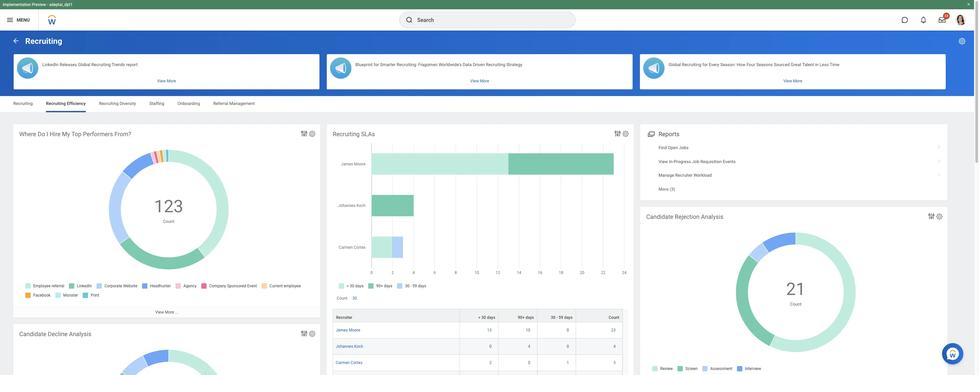Task type: describe. For each thing, give the bounding box(es) containing it.
carmen cortes link
[[336, 360, 363, 366]]

find open jobs
[[659, 145, 689, 150]]

more inside dropdown button
[[659, 187, 669, 192]]

33
[[945, 14, 949, 18]]

trends
[[112, 62, 125, 67]]

3 button
[[614, 361, 617, 366]]

onboarding
[[178, 101, 200, 106]]

5 row from the top
[[333, 372, 623, 376]]

season:
[[720, 62, 736, 67]]

2 4 button from the left
[[614, 345, 617, 350]]

30 - 59 days button
[[537, 310, 576, 323]]

candidate rejection analysis element
[[640, 207, 948, 376]]

1 for from the left
[[374, 62, 379, 67]]

<
[[478, 316, 480, 321]]

releases
[[60, 62, 77, 67]]

time
[[830, 62, 840, 67]]

worldwide's
[[439, 62, 462, 67]]

view for view more ...
[[155, 311, 164, 315]]

candidate decline analysis element
[[13, 325, 320, 376]]

0 button down 30 - 59 days on the right bottom
[[567, 328, 570, 334]]

configure candidate decline analysis image
[[309, 331, 316, 338]]

list containing find open jobs
[[640, 141, 948, 197]]

referral
[[213, 101, 228, 106]]

configure and view chart data image inside recruiting slas element
[[614, 130, 622, 138]]

manage
[[659, 173, 674, 178]]

1 4 button from the left
[[528, 345, 531, 350]]

candidate rejection analysis
[[646, 214, 724, 221]]

1 global from the left
[[78, 62, 90, 67]]

fragomen
[[418, 62, 438, 67]]

more (3) button
[[659, 187, 675, 193]]

recruiting left slas
[[333, 131, 360, 138]]

notifications large image
[[920, 17, 927, 23]]

implementation preview -   adeptai_dpt1
[[3, 2, 73, 7]]

view more ...
[[155, 311, 178, 315]]

progress
[[674, 159, 691, 164]]

30 button
[[352, 296, 358, 302]]

carmen cortes
[[336, 361, 363, 366]]

3
[[614, 361, 616, 366]]

linkedin releases global recruiting trends report
[[42, 62, 138, 67]]

1
[[567, 361, 569, 366]]

1 horizontal spatial 30
[[481, 316, 486, 321]]

more (3) link
[[640, 183, 948, 197]]

recruiting diversity
[[99, 101, 136, 106]]

slas
[[361, 131, 375, 138]]

0 button up 2
[[490, 345, 493, 350]]

hire
[[50, 131, 61, 138]]

menu group image
[[646, 129, 655, 138]]

blueprint for smarter recruiting: fragomen worldwide's data driven recruiting strategy button
[[327, 54, 633, 90]]

1 button
[[567, 361, 570, 366]]

koch
[[354, 345, 363, 350]]

blueprint for smarter recruiting: fragomen worldwide's data driven recruiting strategy
[[355, 62, 522, 67]]

...
[[175, 311, 178, 315]]

sourced
[[774, 62, 790, 67]]

21
[[786, 280, 806, 300]]

view in-progress job requisition events link
[[640, 155, 948, 169]]

less
[[820, 62, 829, 67]]

count button
[[576, 310, 622, 323]]

find
[[659, 145, 667, 150]]

menu button
[[0, 9, 38, 31]]

in
[[815, 62, 819, 67]]

performers
[[83, 131, 113, 138]]

data
[[463, 62, 472, 67]]

previous page image
[[12, 37, 20, 45]]

30 - 59 days
[[551, 316, 573, 321]]

talent
[[802, 62, 814, 67]]

how
[[737, 62, 746, 67]]

job
[[692, 159, 699, 164]]

more inside "where do i hire my top performers from?" element
[[165, 311, 174, 315]]

- inside menu banner
[[47, 2, 48, 7]]

referral management
[[213, 101, 255, 106]]

johannes koch
[[336, 345, 363, 350]]

adeptai_dpt1
[[49, 2, 73, 7]]

123
[[154, 197, 183, 217]]

global recruiting for every season: how four seasons sourced great talent in less time
[[669, 62, 840, 67]]

efficiency
[[67, 101, 86, 106]]

top
[[71, 131, 82, 138]]

row containing recruiter
[[333, 310, 623, 323]]

59
[[559, 316, 563, 321]]

0 for 0 "button" under "10" button at the bottom right of the page
[[528, 361, 530, 366]]

james
[[336, 329, 348, 333]]

view for view in-progress job requisition events
[[659, 159, 668, 164]]

preview
[[32, 2, 46, 7]]

analysis for candidate rejection analysis
[[701, 214, 724, 221]]

johannes
[[336, 345, 353, 350]]

find open jobs link
[[640, 141, 948, 155]]

configure and view chart data image for 123
[[300, 130, 308, 138]]

requisition
[[701, 159, 722, 164]]

cortes
[[351, 361, 363, 366]]

3 cell from the left
[[499, 372, 537, 376]]

management
[[229, 101, 255, 106]]

0 for 0 "button" above 2
[[490, 345, 492, 350]]

4 for second 4 button from right
[[528, 345, 530, 350]]

james moore
[[336, 329, 360, 333]]

recruiting left trends
[[91, 62, 111, 67]]

30 for 30
[[352, 297, 357, 301]]

recruiting right the driven
[[486, 62, 505, 67]]

workload
[[694, 173, 712, 178]]

driven
[[473, 62, 485, 67]]

recruiting:
[[397, 62, 417, 67]]

rejection
[[675, 214, 700, 221]]

23
[[611, 329, 616, 333]]

view more ... link
[[13, 307, 320, 318]]

recruiting left efficiency
[[46, 101, 66, 106]]

3 days from the left
[[564, 316, 573, 321]]

2 for from the left
[[703, 62, 708, 67]]

close environment banner image
[[967, 2, 971, 6]]

row containing james moore
[[333, 323, 623, 339]]



Task type: vqa. For each thing, say whether or not it's contained in the screenshot.


Task type: locate. For each thing, give the bounding box(es) containing it.
days right 90+
[[526, 316, 534, 321]]

smarter
[[380, 62, 396, 67]]

configure and view chart data image left configure candidate rejection analysis image
[[928, 213, 936, 221]]

0 vertical spatial recruiter
[[675, 173, 693, 178]]

justify image
[[6, 16, 14, 24]]

open
[[668, 145, 678, 150]]

1 horizontal spatial -
[[556, 316, 558, 321]]

-
[[47, 2, 48, 7], [556, 316, 558, 321]]

123 button
[[154, 195, 184, 219]]

linkedin
[[42, 62, 58, 67]]

great
[[791, 62, 801, 67]]

4 button up the '3'
[[614, 345, 617, 350]]

row containing johannes koch
[[333, 339, 623, 356]]

2 cell from the left
[[460, 372, 499, 376]]

0 horizontal spatial analysis
[[69, 331, 91, 338]]

global recruiting for every season: how four seasons sourced great talent in less time button
[[640, 54, 946, 90]]

1 4 from the left
[[528, 345, 530, 350]]

2 global from the left
[[669, 62, 681, 67]]

view inside list
[[659, 159, 668, 164]]

events
[[723, 159, 736, 164]]

1 horizontal spatial days
[[526, 316, 534, 321]]

recruiting up linkedin
[[25, 37, 62, 46]]

0 horizontal spatial 4 button
[[528, 345, 531, 350]]

do
[[38, 131, 45, 138]]

recruiting up where on the left
[[13, 101, 33, 106]]

1 horizontal spatial for
[[703, 62, 708, 67]]

candidate left rejection
[[646, 214, 673, 221]]

chevron right image
[[935, 157, 944, 164]]

search image
[[405, 16, 413, 24]]

3 row from the top
[[333, 339, 623, 356]]

4 down 23 button
[[614, 345, 616, 350]]

recruiter inside "popup button"
[[336, 316, 352, 321]]

2
[[490, 361, 492, 366]]

30 up moore
[[352, 297, 357, 301]]

chevron right image up chevron right icon
[[935, 143, 944, 150]]

configure and view chart data image left configure recruiting slas icon
[[614, 130, 622, 138]]

1 horizontal spatial recruiter
[[675, 173, 693, 178]]

0 for 0 "button" underneath 30 - 59 days on the right bottom
[[567, 329, 569, 333]]

candidate for candidate rejection analysis
[[646, 214, 673, 221]]

configure and view chart data image inside "where do i hire my top performers from?" element
[[300, 130, 308, 138]]

cell
[[333, 372, 460, 376], [460, 372, 499, 376], [499, 372, 537, 376], [537, 372, 576, 376], [576, 372, 623, 376]]

1 cell from the left
[[333, 372, 460, 376]]

where do i hire my top performers from?
[[19, 131, 131, 138]]

1 row from the top
[[333, 310, 623, 323]]

1 vertical spatial more
[[165, 311, 174, 315]]

< 30 days
[[478, 316, 495, 321]]

0 vertical spatial view
[[659, 159, 668, 164]]

2 chevron right image from the top
[[935, 171, 944, 177]]

0 horizontal spatial -
[[47, 2, 48, 7]]

1 vertical spatial recruiter
[[336, 316, 352, 321]]

recruiter button
[[333, 310, 460, 323]]

chevron right image inside "manage recruiter workload" link
[[935, 171, 944, 177]]

every
[[709, 62, 719, 67]]

recruiting slas element
[[327, 124, 634, 376]]

1 vertical spatial candidate
[[19, 331, 46, 338]]

candidate left decline
[[19, 331, 46, 338]]

diversity
[[120, 101, 136, 106]]

0 vertical spatial analysis
[[701, 214, 724, 221]]

for left smarter
[[374, 62, 379, 67]]

- left 59
[[556, 316, 558, 321]]

0 down 30 - 59 days on the right bottom
[[567, 329, 569, 333]]

configure recruiting slas image
[[622, 130, 629, 138]]

johannes koch link
[[336, 344, 363, 350]]

10
[[526, 329, 530, 333]]

analysis right rejection
[[701, 214, 724, 221]]

1 horizontal spatial more
[[659, 187, 669, 192]]

0 down 13 button
[[490, 345, 492, 350]]

0 horizontal spatial candidate
[[19, 331, 46, 338]]

0
[[567, 329, 569, 333], [490, 345, 492, 350], [567, 345, 569, 350], [528, 361, 530, 366]]

analysis for candidate decline analysis
[[69, 331, 91, 338]]

1 days from the left
[[487, 316, 495, 321]]

configure and view chart data image
[[300, 130, 308, 138], [614, 130, 622, 138], [928, 213, 936, 221]]

1 vertical spatial analysis
[[69, 331, 91, 338]]

global
[[78, 62, 90, 67], [669, 62, 681, 67]]

4 button down "10" button at the bottom right of the page
[[528, 345, 531, 350]]

21 button
[[786, 278, 807, 301]]

main content containing 123
[[0, 31, 974, 376]]

0 horizontal spatial more
[[165, 311, 174, 315]]

manage recruiter workload link
[[640, 169, 948, 183]]

row
[[333, 310, 623, 323], [333, 323, 623, 339], [333, 339, 623, 356], [333, 356, 623, 372], [333, 372, 623, 376]]

0 horizontal spatial view
[[155, 311, 164, 315]]

where do i hire my top performers from? element
[[13, 124, 320, 318]]

implementation
[[3, 2, 31, 7]]

linkedin releases global recruiting trends report button
[[14, 54, 320, 90]]

2 horizontal spatial configure and view chart data image
[[928, 213, 936, 221]]

4
[[528, 345, 530, 350], [614, 345, 616, 350]]

chevron right image for jobs
[[935, 143, 944, 150]]

blueprint
[[355, 62, 373, 67]]

1 horizontal spatial analysis
[[701, 214, 724, 221]]

reports
[[659, 131, 680, 138]]

2 horizontal spatial 30
[[551, 316, 555, 321]]

tab list containing recruiting
[[7, 97, 968, 113]]

2 4 from the left
[[614, 345, 616, 350]]

1 vertical spatial -
[[556, 316, 558, 321]]

tab list inside main content
[[7, 97, 968, 113]]

candidate for candidate decline analysis
[[19, 331, 46, 338]]

chevron right image for workload
[[935, 171, 944, 177]]

30 right '<'
[[481, 316, 486, 321]]

more left (3) at the right
[[659, 187, 669, 192]]

chevron right image down chevron right icon
[[935, 171, 944, 177]]

1 horizontal spatial 4
[[614, 345, 616, 350]]

days right 59
[[564, 316, 573, 321]]

recruiter
[[675, 173, 693, 178], [336, 316, 352, 321]]

recruiter up "james moore" link
[[336, 316, 352, 321]]

90+ days
[[518, 316, 534, 321]]

four
[[747, 62, 755, 67]]

i
[[47, 131, 48, 138]]

recruiting left every
[[682, 62, 701, 67]]

13
[[487, 329, 492, 333]]

4 down "10" button at the bottom right of the page
[[528, 345, 530, 350]]

count down 123 button
[[163, 219, 174, 224]]

4 cell from the left
[[537, 372, 576, 376]]

configure candidate rejection analysis image
[[936, 213, 943, 221]]

10 button
[[526, 328, 531, 334]]

- right preview
[[47, 2, 48, 7]]

1 chevron right image from the top
[[935, 143, 944, 150]]

0 vertical spatial more
[[659, 187, 669, 192]]

0 horizontal spatial days
[[487, 316, 495, 321]]

2 days from the left
[[526, 316, 534, 321]]

0 button down "10" button at the bottom right of the page
[[528, 361, 531, 366]]

0 horizontal spatial configure and view chart data image
[[300, 130, 308, 138]]

1 horizontal spatial view
[[659, 159, 668, 164]]

4 button
[[528, 345, 531, 350], [614, 345, 617, 350]]

0 horizontal spatial for
[[374, 62, 379, 67]]

count left '30' button
[[337, 297, 347, 301]]

view left in-
[[659, 159, 668, 164]]

2 button
[[490, 361, 493, 366]]

0 horizontal spatial global
[[78, 62, 90, 67]]

33 button
[[935, 13, 950, 27]]

0 horizontal spatial recruiter
[[336, 316, 352, 321]]

1 horizontal spatial global
[[669, 62, 681, 67]]

list
[[640, 141, 948, 197]]

manage recruiter workload
[[659, 173, 712, 178]]

report
[[126, 62, 138, 67]]

2 row from the top
[[333, 323, 623, 339]]

0 vertical spatial candidate
[[646, 214, 673, 221]]

seasons
[[756, 62, 773, 67]]

from?
[[115, 131, 131, 138]]

0 up the 1
[[567, 345, 569, 350]]

configure and view chart data image inside candidate rejection analysis element
[[928, 213, 936, 221]]

1 vertical spatial view
[[155, 311, 164, 315]]

0 vertical spatial -
[[47, 2, 48, 7]]

tab list
[[7, 97, 968, 113]]

30 inside button
[[352, 297, 357, 301]]

row containing carmen cortes
[[333, 356, 623, 372]]

days right '<'
[[487, 316, 495, 321]]

13 button
[[487, 328, 493, 334]]

decline
[[48, 331, 67, 338]]

0 horizontal spatial 4
[[528, 345, 530, 350]]

view left ...
[[155, 311, 164, 315]]

90+ days button
[[499, 310, 537, 323]]

count inside count popup button
[[609, 316, 619, 321]]

1 vertical spatial chevron right image
[[935, 171, 944, 177]]

1 horizontal spatial candidate
[[646, 214, 673, 221]]

0 for 0 "button" on top of the 1
[[567, 345, 569, 350]]

recruiter down progress
[[675, 173, 693, 178]]

90+
[[518, 316, 525, 321]]

main content
[[0, 31, 974, 376]]

configure this page image
[[958, 37, 966, 45]]

my
[[62, 131, 70, 138]]

inbox large image
[[939, 17, 946, 23]]

menu banner
[[0, 0, 974, 31]]

0 button up the 1
[[567, 345, 570, 350]]

configure and view chart data image for 21
[[928, 213, 936, 221]]

profile logan mcneil image
[[956, 15, 966, 27]]

chevron right image
[[935, 143, 944, 150], [935, 171, 944, 177]]

recruiting efficiency
[[46, 101, 86, 106]]

for
[[374, 62, 379, 67], [703, 62, 708, 67]]

count
[[163, 219, 174, 224], [337, 297, 347, 301], [790, 302, 802, 307], [609, 316, 619, 321]]

Search Workday  search field
[[417, 13, 562, 27]]

4 row from the top
[[333, 356, 623, 372]]

analysis right decline
[[69, 331, 91, 338]]

moore
[[349, 329, 360, 333]]

4 for 1st 4 button from the right
[[614, 345, 616, 350]]

configure and view chart data image
[[300, 330, 308, 338]]

< 30 days button
[[460, 310, 498, 323]]

recruiter inside list
[[675, 173, 693, 178]]

0 horizontal spatial 30
[[352, 297, 357, 301]]

days
[[487, 316, 495, 321], [526, 316, 534, 321], [564, 316, 573, 321]]

james moore link
[[336, 327, 360, 333]]

menu
[[17, 17, 30, 23]]

view in-progress job requisition events
[[659, 159, 736, 164]]

1 horizontal spatial 4 button
[[614, 345, 617, 350]]

where
[[19, 131, 36, 138]]

23 button
[[611, 328, 617, 334]]

more left ...
[[165, 311, 174, 315]]

0 vertical spatial chevron right image
[[935, 143, 944, 150]]

view inside "where do i hire my top performers from?" element
[[155, 311, 164, 315]]

count up 23 button
[[609, 316, 619, 321]]

configure and view chart data image left configure where do i hire my top performers from? 'image'
[[300, 130, 308, 138]]

21 count
[[786, 280, 806, 307]]

count inside 123 count
[[163, 219, 174, 224]]

30 for 30 - 59 days
[[551, 316, 555, 321]]

5 cell from the left
[[576, 372, 623, 376]]

2 horizontal spatial days
[[564, 316, 573, 321]]

recruiting
[[25, 37, 62, 46], [91, 62, 111, 67], [486, 62, 505, 67], [682, 62, 701, 67], [13, 101, 33, 106], [46, 101, 66, 106], [99, 101, 118, 106], [333, 131, 360, 138]]

count inside the "21 count"
[[790, 302, 802, 307]]

more (3)
[[659, 187, 675, 192]]

configure where do i hire my top performers from? image
[[309, 130, 316, 138]]

- inside popup button
[[556, 316, 558, 321]]

1 horizontal spatial configure and view chart data image
[[614, 130, 622, 138]]

count down 21 button
[[790, 302, 802, 307]]

0 down "10" button at the bottom right of the page
[[528, 361, 530, 366]]

recruiting left 'diversity'
[[99, 101, 118, 106]]

for left every
[[703, 62, 708, 67]]

view
[[659, 159, 668, 164], [155, 311, 164, 315]]

30 left 59
[[551, 316, 555, 321]]

chevron right image inside find open jobs link
[[935, 143, 944, 150]]



